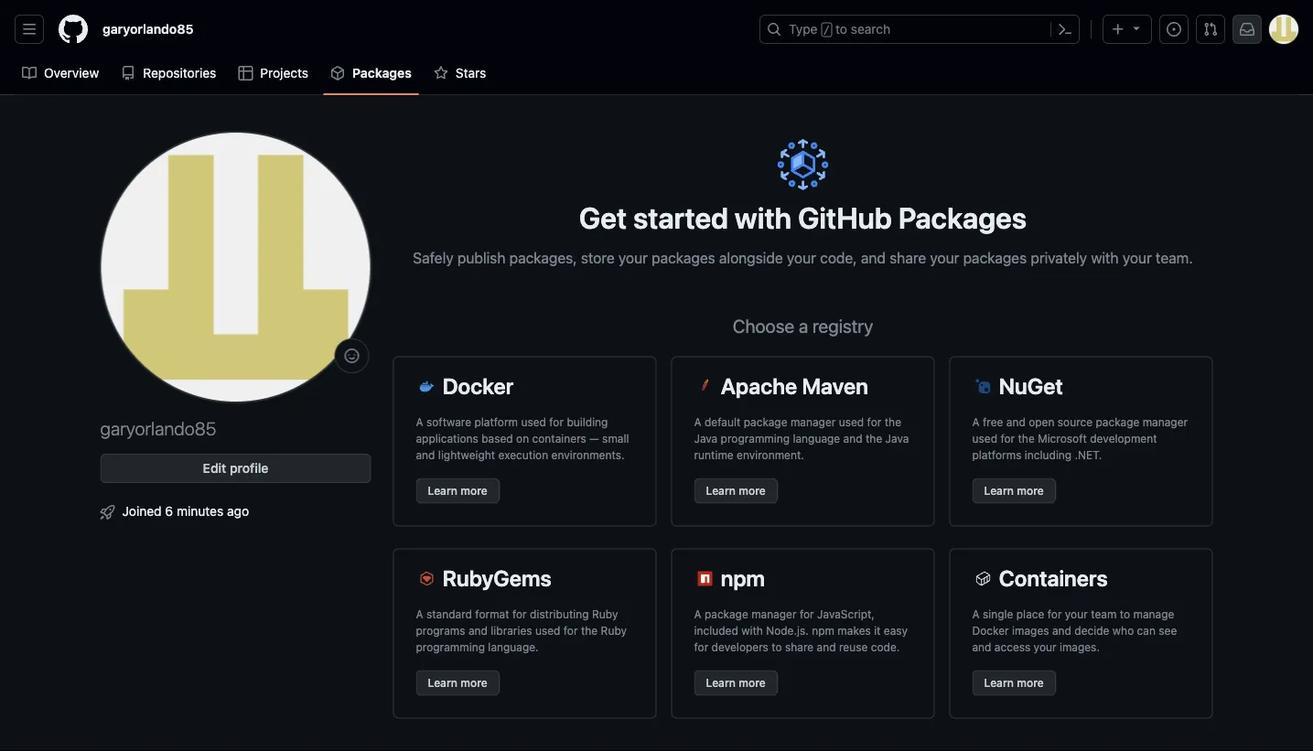 Task type: describe. For each thing, give the bounding box(es) containing it.
a for apache maven
[[694, 416, 702, 429]]

javascript,
[[818, 608, 875, 621]]

rocket image
[[100, 505, 115, 520]]

software
[[427, 416, 472, 429]]

store
[[581, 249, 615, 266]]

search
[[851, 22, 891, 37]]

learn more link for nuget
[[973, 478, 1056, 504]]

environments.
[[552, 449, 625, 462]]

a for rubygems
[[416, 608, 424, 621]]

learn for rubygems
[[428, 677, 458, 690]]

source
[[1058, 416, 1093, 429]]

apache
[[721, 373, 798, 399]]

code,
[[820, 249, 858, 266]]

images.
[[1060, 641, 1100, 654]]

joined
[[122, 504, 162, 519]]

distributing
[[530, 608, 589, 621]]

containers
[[532, 433, 587, 445]]

2 java from the left
[[886, 433, 909, 445]]

with inside a package manager for javascript, included with node.js. npm makes it easy for developers to share and reuse code.
[[742, 625, 763, 638]]

plus image
[[1111, 22, 1126, 37]]

package inside a default package manager used for the java programming language and the java runtime environment.
[[744, 416, 788, 429]]

1 packages from the left
[[652, 249, 716, 266]]

containers
[[999, 565, 1109, 591]]

the inside a standard format for distributing ruby programs and libraries used for the ruby programming language.
[[581, 625, 598, 638]]

alongside
[[719, 249, 783, 266]]

language
[[793, 433, 841, 445]]

for inside a software platform used for building applications based on containers — small and lightweight execution environments.
[[550, 416, 564, 429]]

and inside a default package manager used for the java programming language and the java runtime environment.
[[844, 433, 863, 445]]

packages link
[[323, 60, 419, 87]]

safely
[[413, 249, 454, 266]]

learn for apache maven
[[706, 485, 736, 498]]

projects
[[260, 65, 309, 81]]

table image
[[238, 66, 253, 81]]

command palette image
[[1058, 22, 1073, 37]]

learn more link for rubygems
[[416, 671, 500, 696]]

publish
[[458, 249, 506, 266]]

learn for docker
[[428, 485, 458, 498]]

execution
[[499, 449, 549, 462]]

overview link
[[15, 60, 106, 87]]

and right code,
[[861, 249, 886, 266]]

homepage image
[[59, 15, 88, 44]]

used inside a default package manager used for the java programming language and the java runtime environment.
[[839, 416, 864, 429]]

building
[[567, 416, 608, 429]]

a package manager for javascript, included with node.js. npm makes it easy for developers to share and reuse code.
[[694, 608, 908, 654]]

can
[[1138, 625, 1156, 638]]

environment.
[[737, 449, 805, 462]]

0 vertical spatial ruby
[[592, 608, 618, 621]]

for inside a default package manager used for the java programming language and the java runtime environment.
[[868, 416, 882, 429]]

a for nuget
[[973, 416, 980, 429]]

smiley image
[[345, 349, 359, 363]]

language.
[[488, 641, 539, 654]]

development
[[1091, 433, 1158, 445]]

edit profile
[[203, 461, 269, 476]]

libraries
[[491, 625, 532, 638]]

nuget
[[999, 373, 1064, 399]]

node.js.
[[767, 625, 809, 638]]

learn for npm
[[706, 677, 736, 690]]

stars link
[[426, 60, 494, 87]]

on
[[516, 433, 529, 445]]

team.
[[1156, 249, 1194, 266]]

stars
[[456, 65, 486, 81]]

0 vertical spatial to
[[836, 22, 848, 37]]

registry
[[813, 315, 874, 337]]

and up images.
[[1053, 625, 1072, 638]]

github package registry icon image
[[778, 139, 829, 190]]

for up node.js.
[[800, 608, 815, 621]]

star image
[[434, 66, 448, 81]]

github
[[798, 200, 893, 235]]

package image
[[331, 66, 345, 81]]

learn more for npm
[[706, 677, 766, 690]]

a free and open source package manager used for the microsoft development platforms including .net.
[[973, 416, 1188, 462]]

microsoft
[[1038, 433, 1088, 445]]

more for rubygems
[[461, 677, 488, 690]]

and inside a free and open source package manager used for the microsoft development platforms including .net.
[[1007, 416, 1026, 429]]

lightweight
[[438, 449, 496, 462]]

platforms
[[973, 449, 1022, 462]]

learn more link for containers
[[973, 671, 1056, 696]]

based
[[482, 433, 513, 445]]

a for npm
[[694, 608, 702, 621]]

profile
[[230, 461, 269, 476]]

joined 6 minutes ago
[[122, 504, 249, 519]]

started
[[634, 200, 729, 235]]

projects link
[[231, 60, 316, 87]]

rubygems
[[443, 565, 552, 591]]

including
[[1025, 449, 1072, 462]]

a default package manager used for the java programming language and the java runtime environment.
[[694, 416, 909, 462]]

for up the libraries
[[513, 608, 527, 621]]

garyorlando85 link
[[95, 15, 201, 44]]

edit profile button
[[100, 454, 371, 483]]

learn more for containers
[[985, 677, 1044, 690]]

used inside a software platform used for building applications based on containers — small and lightweight execution environments.
[[521, 416, 547, 429]]

for down distributing
[[564, 625, 578, 638]]

more for nuget
[[1017, 485, 1044, 498]]

open
[[1029, 416, 1055, 429]]

1 vertical spatial garyorlando85
[[100, 417, 216, 439]]

docker inside a single place for your team to manage docker images and decide who can see and access your images.
[[973, 625, 1010, 638]]

1 vertical spatial with
[[1092, 249, 1119, 266]]

more for npm
[[739, 677, 766, 690]]

more for containers
[[1017, 677, 1044, 690]]

6
[[165, 504, 173, 519]]

free
[[983, 416, 1004, 429]]

ago
[[227, 504, 249, 519]]

.net.
[[1075, 449, 1103, 462]]



Task type: locate. For each thing, give the bounding box(es) containing it.
a standard format for distributing ruby programs and libraries used for the ruby programming language.
[[416, 608, 627, 654]]

0 horizontal spatial packages
[[652, 249, 716, 266]]

a left the free
[[973, 416, 980, 429]]

1 java from the left
[[694, 433, 718, 445]]

1 horizontal spatial packages
[[964, 249, 1027, 266]]

your
[[619, 249, 648, 266], [787, 249, 817, 266], [931, 249, 960, 266], [1123, 249, 1152, 266], [1066, 608, 1088, 621], [1034, 641, 1057, 654]]

a for containers
[[973, 608, 980, 621]]

1 horizontal spatial java
[[886, 433, 909, 445]]

more down access
[[1017, 677, 1044, 690]]

1 vertical spatial programming
[[416, 641, 485, 654]]

and
[[861, 249, 886, 266], [1007, 416, 1026, 429], [844, 433, 863, 445], [416, 449, 435, 462], [469, 625, 488, 638], [1053, 625, 1072, 638], [817, 641, 836, 654], [973, 641, 992, 654]]

the inside a free and open source package manager used for the microsoft development platforms including .net.
[[1019, 433, 1035, 445]]

package inside a package manager for javascript, included with node.js. npm makes it easy for developers to share and reuse code.
[[705, 608, 749, 621]]

learn more down programs
[[428, 677, 488, 690]]

programming inside a default package manager used for the java programming language and the java runtime environment.
[[721, 433, 790, 445]]

for down maven
[[868, 416, 882, 429]]

1 horizontal spatial npm
[[812, 625, 835, 638]]

0 vertical spatial garyorlando85
[[103, 22, 194, 37]]

and left access
[[973, 641, 992, 654]]

learn more down runtime at the bottom right of the page
[[706, 485, 766, 498]]

learn down the developers
[[706, 677, 736, 690]]

manager inside a free and open source package manager used for the microsoft development platforms including .net.
[[1143, 416, 1188, 429]]

developers
[[712, 641, 769, 654]]

and right the free
[[1007, 416, 1026, 429]]

for
[[550, 416, 564, 429], [868, 416, 882, 429], [1001, 433, 1015, 445], [513, 608, 527, 621], [800, 608, 815, 621], [1048, 608, 1062, 621], [564, 625, 578, 638], [694, 641, 709, 654]]

learn down lightweight
[[428, 485, 458, 498]]

type / to search
[[789, 22, 891, 37]]

for up containers
[[550, 416, 564, 429]]

learn more link down platforms
[[973, 478, 1056, 504]]

npm inside a package manager for javascript, included with node.js. npm makes it easy for developers to share and reuse code.
[[812, 625, 835, 638]]

learn down programs
[[428, 677, 458, 690]]

to inside a single place for your team to manage docker images and decide who can see and access your images.
[[1120, 608, 1131, 621]]

platform
[[475, 416, 518, 429]]

with up alongside
[[735, 200, 792, 235]]

1 vertical spatial ruby
[[601, 625, 627, 638]]

more for docker
[[461, 485, 488, 498]]

a left software
[[416, 416, 424, 429]]

learn down platforms
[[985, 485, 1014, 498]]

learn more down the developers
[[706, 677, 766, 690]]

format
[[475, 608, 510, 621]]

0 horizontal spatial java
[[694, 433, 718, 445]]

1 vertical spatial docker
[[973, 625, 1010, 638]]

for inside a single place for your team to manage docker images and decide who can see and access your images.
[[1048, 608, 1062, 621]]

a for docker
[[416, 416, 424, 429]]

access
[[995, 641, 1031, 654]]

0 vertical spatial npm
[[721, 565, 765, 591]]

a up included
[[694, 608, 702, 621]]

to
[[836, 22, 848, 37], [1120, 608, 1131, 621], [772, 641, 782, 654]]

single
[[983, 608, 1014, 621]]

0 vertical spatial with
[[735, 200, 792, 235]]

more for apache maven
[[739, 485, 766, 498]]

used up language
[[839, 416, 864, 429]]

easy
[[884, 625, 908, 638]]

1 horizontal spatial programming
[[721, 433, 790, 445]]

packages
[[353, 65, 412, 81], [899, 200, 1027, 235]]

for inside a free and open source package manager used for the microsoft development platforms including .net.
[[1001, 433, 1015, 445]]

garyorlando85 up the repo icon on the top
[[103, 22, 194, 37]]

with up the developers
[[742, 625, 763, 638]]

get
[[579, 200, 627, 235]]

learn more link for docker
[[416, 478, 500, 504]]

package up environment.
[[744, 416, 788, 429]]

1 vertical spatial npm
[[812, 625, 835, 638]]

manager inside a default package manager used for the java programming language and the java runtime environment.
[[791, 416, 836, 429]]

and inside a software platform used for building applications based on containers — small and lightweight execution environments.
[[416, 449, 435, 462]]

share inside a package manager for javascript, included with node.js. npm makes it easy for developers to share and reuse code.
[[786, 641, 814, 654]]

with right privately
[[1092, 249, 1119, 266]]

more down the developers
[[739, 677, 766, 690]]

included
[[694, 625, 739, 638]]

1 vertical spatial share
[[786, 641, 814, 654]]

packages left privately
[[964, 249, 1027, 266]]

2 vertical spatial to
[[772, 641, 782, 654]]

0 horizontal spatial share
[[786, 641, 814, 654]]

learn more link
[[416, 478, 500, 504], [694, 478, 778, 504], [973, 478, 1056, 504], [416, 671, 500, 696], [694, 671, 778, 696], [973, 671, 1056, 696]]

programming up environment.
[[721, 433, 790, 445]]

0 horizontal spatial docker
[[443, 373, 514, 399]]

makes
[[838, 625, 871, 638]]

it
[[874, 625, 881, 638]]

learn for nuget
[[985, 485, 1014, 498]]

—
[[590, 433, 599, 445]]

garyorlando85
[[103, 22, 194, 37], [100, 417, 216, 439]]

used down the free
[[973, 433, 998, 445]]

learn more
[[428, 485, 488, 498], [706, 485, 766, 498], [985, 485, 1044, 498], [428, 677, 488, 690], [706, 677, 766, 690], [985, 677, 1044, 690]]

a inside a default package manager used for the java programming language and the java runtime environment.
[[694, 416, 702, 429]]

learn more for nuget
[[985, 485, 1044, 498]]

type
[[789, 22, 818, 37]]

learn more down platforms
[[985, 485, 1044, 498]]

change your avatar image
[[100, 132, 371, 403]]

book image
[[22, 66, 37, 81]]

programs
[[416, 625, 466, 638]]

standard
[[427, 608, 472, 621]]

to inside a package manager for javascript, included with node.js. npm makes it easy for developers to share and reuse code.
[[772, 641, 782, 654]]

1 horizontal spatial to
[[836, 22, 848, 37]]

0 vertical spatial packages
[[353, 65, 412, 81]]

programming inside a standard format for distributing ruby programs and libraries used for the ruby programming language.
[[416, 641, 485, 654]]

repo image
[[121, 66, 136, 81]]

and down the applications
[[416, 449, 435, 462]]

git pull request image
[[1204, 22, 1219, 37]]

applications
[[416, 433, 479, 445]]

more down the including
[[1017, 485, 1044, 498]]

used up on
[[521, 416, 547, 429]]

package up included
[[705, 608, 749, 621]]

and inside a package manager for javascript, included with node.js. npm makes it easy for developers to share and reuse code.
[[817, 641, 836, 654]]

package inside a free and open source package manager used for the microsoft development platforms including .net.
[[1096, 416, 1140, 429]]

a
[[416, 416, 424, 429], [694, 416, 702, 429], [973, 416, 980, 429], [416, 608, 424, 621], [694, 608, 702, 621], [973, 608, 980, 621]]

0 horizontal spatial to
[[772, 641, 782, 654]]

0 vertical spatial docker
[[443, 373, 514, 399]]

and left reuse
[[817, 641, 836, 654]]

manager inside a package manager for javascript, included with node.js. npm makes it easy for developers to share and reuse code.
[[752, 608, 797, 621]]

0 horizontal spatial programming
[[416, 641, 485, 654]]

issue opened image
[[1167, 22, 1182, 37]]

manager up development in the right of the page
[[1143, 416, 1188, 429]]

place
[[1017, 608, 1045, 621]]

manage
[[1134, 608, 1175, 621]]

0 vertical spatial share
[[890, 249, 927, 266]]

for up platforms
[[1001, 433, 1015, 445]]

docker
[[443, 373, 514, 399], [973, 625, 1010, 638]]

used inside a standard format for distributing ruby programs and libraries used for the ruby programming language.
[[535, 625, 561, 638]]

a inside a single place for your team to manage docker images and decide who can see and access your images.
[[973, 608, 980, 621]]

the
[[885, 416, 902, 429], [866, 433, 883, 445], [1019, 433, 1035, 445], [581, 625, 598, 638]]

a software platform used for building applications based on containers — small and lightweight execution environments.
[[416, 416, 629, 462]]

default
[[705, 416, 741, 429]]

used
[[521, 416, 547, 429], [839, 416, 864, 429], [973, 433, 998, 445], [535, 625, 561, 638]]

a single place for your team to manage docker images and decide who can see and access your images.
[[973, 608, 1178, 654]]

learn more for apache maven
[[706, 485, 766, 498]]

learn
[[428, 485, 458, 498], [706, 485, 736, 498], [985, 485, 1014, 498], [428, 677, 458, 690], [706, 677, 736, 690], [985, 677, 1014, 690]]

learn down runtime at the bottom right of the page
[[706, 485, 736, 498]]

choose
[[733, 315, 795, 337]]

learn more link for apache maven
[[694, 478, 778, 504]]

share down node.js.
[[786, 641, 814, 654]]

0 horizontal spatial npm
[[721, 565, 765, 591]]

1 horizontal spatial share
[[890, 249, 927, 266]]

who
[[1113, 625, 1135, 638]]

manager up node.js.
[[752, 608, 797, 621]]

share right code,
[[890, 249, 927, 266]]

and right language
[[844, 433, 863, 445]]

packages,
[[510, 249, 577, 266]]

more down lightweight
[[461, 485, 488, 498]]

0 vertical spatial programming
[[721, 433, 790, 445]]

learn more link down runtime at the bottom right of the page
[[694, 478, 778, 504]]

edit
[[203, 461, 226, 476]]

small
[[603, 433, 629, 445]]

repositories link
[[114, 60, 224, 87]]

manager up language
[[791, 416, 836, 429]]

apache maven
[[721, 373, 869, 399]]

/
[[824, 24, 830, 37]]

learn more for rubygems
[[428, 677, 488, 690]]

docker down the "single"
[[973, 625, 1010, 638]]

learn more link for npm
[[694, 671, 778, 696]]

safely publish packages, store your packages alongside your code, and share your packages privately with your team.
[[413, 249, 1194, 266]]

learn more for docker
[[428, 485, 488, 498]]

1 vertical spatial to
[[1120, 608, 1131, 621]]

a inside a standard format for distributing ruby programs and libraries used for the ruby programming language.
[[416, 608, 424, 621]]

java right language
[[886, 433, 909, 445]]

a up programs
[[416, 608, 424, 621]]

docker up platform
[[443, 373, 514, 399]]

decide
[[1075, 625, 1110, 638]]

packages down started at the top
[[652, 249, 716, 266]]

and inside a standard format for distributing ruby programs and libraries used for the ruby programming language.
[[469, 625, 488, 638]]

to up who
[[1120, 608, 1131, 621]]

a inside a software platform used for building applications based on containers — small and lightweight execution environments.
[[416, 416, 424, 429]]

learn more link down programs
[[416, 671, 500, 696]]

used inside a free and open source package manager used for the microsoft development platforms including .net.
[[973, 433, 998, 445]]

team
[[1091, 608, 1117, 621]]

java up runtime at the bottom right of the page
[[694, 433, 718, 445]]

code.
[[871, 641, 900, 654]]

repositories
[[143, 65, 216, 81]]

used down distributing
[[535, 625, 561, 638]]

npm down javascript,
[[812, 625, 835, 638]]

runtime
[[694, 449, 734, 462]]

triangle down image
[[1130, 21, 1144, 35]]

2 packages from the left
[[964, 249, 1027, 266]]

0 horizontal spatial packages
[[353, 65, 412, 81]]

choose a registry
[[733, 315, 874, 337]]

learn more link down access
[[973, 671, 1056, 696]]

learn more link down the developers
[[694, 671, 778, 696]]

1 horizontal spatial packages
[[899, 200, 1027, 235]]

1 vertical spatial packages
[[899, 200, 1027, 235]]

a left the default
[[694, 416, 702, 429]]

and down the format
[[469, 625, 488, 638]]

more down programs
[[461, 677, 488, 690]]

a left the "single"
[[973, 608, 980, 621]]

maven
[[802, 373, 869, 399]]

programming down programs
[[416, 641, 485, 654]]

a inside a package manager for javascript, included with node.js. npm makes it easy for developers to share and reuse code.
[[694, 608, 702, 621]]

privately
[[1031, 249, 1088, 266]]

a inside a free and open source package manager used for the microsoft development platforms including .net.
[[973, 416, 980, 429]]

more
[[461, 485, 488, 498], [739, 485, 766, 498], [1017, 485, 1044, 498], [461, 677, 488, 690], [739, 677, 766, 690], [1017, 677, 1044, 690]]

to down node.js.
[[772, 641, 782, 654]]

overview
[[44, 65, 99, 81]]

learn for containers
[[985, 677, 1014, 690]]

notifications image
[[1241, 22, 1255, 37]]

programming
[[721, 433, 790, 445], [416, 641, 485, 654]]

reuse
[[839, 641, 868, 654]]

2 vertical spatial with
[[742, 625, 763, 638]]

for down included
[[694, 641, 709, 654]]

learn more link down lightweight
[[416, 478, 500, 504]]

learn more down access
[[985, 677, 1044, 690]]

1 horizontal spatial docker
[[973, 625, 1010, 638]]

package up development in the right of the page
[[1096, 416, 1140, 429]]

minutes
[[177, 504, 224, 519]]

a
[[799, 315, 809, 337]]

garyorlando85 up edit
[[100, 417, 216, 439]]

more down environment.
[[739, 485, 766, 498]]

learn more down lightweight
[[428, 485, 488, 498]]

npm
[[721, 565, 765, 591], [812, 625, 835, 638]]

2 horizontal spatial to
[[1120, 608, 1131, 621]]

learn down access
[[985, 677, 1014, 690]]

see
[[1159, 625, 1178, 638]]

npm up included
[[721, 565, 765, 591]]

images
[[1013, 625, 1050, 638]]

package
[[744, 416, 788, 429], [1096, 416, 1140, 429], [705, 608, 749, 621]]

to right / at the top of the page
[[836, 22, 848, 37]]

get started with github packages
[[579, 200, 1027, 235]]

for right place
[[1048, 608, 1062, 621]]



Task type: vqa. For each thing, say whether or not it's contained in the screenshot.
SECURITY.md
no



